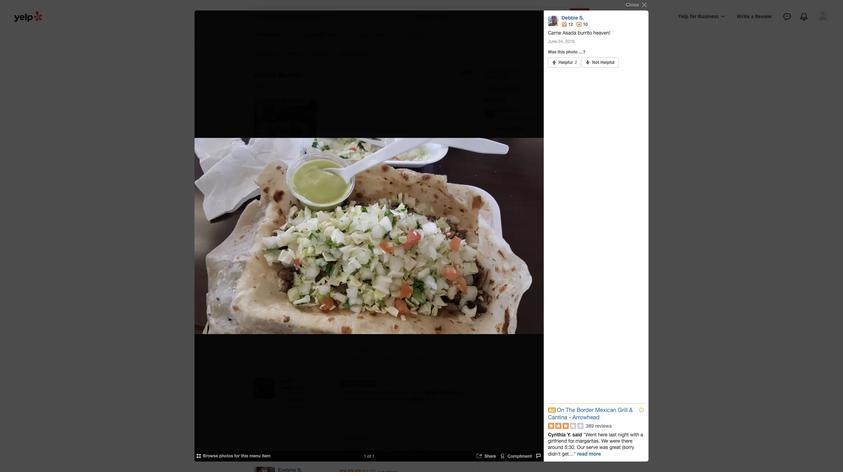 Task type: describe. For each thing, give the bounding box(es) containing it.
useful for sargina l.
[[352, 357, 365, 362]]

asada up service
[[407, 211, 421, 217]]

useful for luis d.
[[352, 446, 365, 451]]

0
[[285, 391, 287, 397]]

some
[[340, 397, 352, 402]]

cynthia y. said
[[548, 432, 584, 438]]

pastor plate
[[497, 219, 524, 224]]

5.0 star rating image for was
[[340, 381, 376, 387]]

1 photo for cheese crisp quesadilla link 1 photo link
[[504, 261, 521, 267]]

photo of ta'carbon - phoenix, az, united states. carne asada burrito heaven! image
[[195, 138, 544, 334]]

crisp
[[515, 253, 527, 259]]

was this review …? for was
[[340, 436, 379, 441]]

was inside everything was delicious, had a carne asada burrito
[[365, 390, 374, 396]]

share
[[485, 454, 496, 459]]

asada inside carne asada burrito heaven! june 24, 2015
[[563, 30, 577, 36]]

1 right the 8 reviews
[[534, 116, 537, 121]]

1 vertical spatial write a review
[[380, 175, 415, 181]]

for inside "went here last night with a girlfriend for margaritas. we were there around 5:30. our serve was great (sorry didn't get…"
[[569, 439, 575, 444]]

24 chevron down v2 image for home services
[[340, 30, 348, 39]]

funny link for asada
[[376, 266, 404, 276]]

carne inside everything was delicious, had a carne asada burrito
[[411, 390, 423, 396]]

friendly
[[434, 224, 450, 230]]

8
[[504, 116, 507, 121]]

24
[[285, 398, 290, 403]]

was up food
[[361, 313, 370, 319]]

and it was amazing! i love how good the meat was and it was so flavorful. i missed authentic mexican food given that i was raised in the central valley in california! so happy this place is by my house. i'll definitely be back for lunch again!
[[340, 307, 466, 338]]

workers
[[391, 301, 409, 306]]

2 for helpful
[[575, 60, 578, 65]]

raised
[[407, 320, 421, 325]]

there
[[622, 439, 633, 444]]

are always fresh meat and bomb. i definitely recommend this place. their pricing is good too. fast service and friendly !
[[340, 212, 465, 230]]

write a review inside the user actions element
[[737, 13, 772, 19]]

around
[[548, 445, 564, 450]]

reviews for 38 reviews
[[511, 314, 527, 320]]

96 friends
[[285, 213, 303, 218]]

services for home services
[[320, 31, 338, 38]]

authentic
[[441, 313, 461, 319]]

1 vertical spatial the
[[340, 313, 347, 319]]

2 was this review …? from the top
[[340, 347, 379, 352]]

auto services
[[359, 31, 390, 38]]

adasa
[[497, 203, 511, 209]]

1 down pastor plate
[[504, 227, 507, 233]]

a right add
[[445, 175, 448, 181]]

1 of 1
[[364, 454, 375, 459]]

more
[[589, 451, 601, 457]]

2 vertical spatial menu
[[510, 85, 523, 91]]

we
[[602, 439, 609, 444]]

az for sargina l.
[[302, 296, 307, 301]]

services for auto services
[[371, 31, 390, 38]]

"went here last night with a girlfriend for margaritas. we were there around 5:30. our serve was great (sorry didn't get…"
[[548, 432, 644, 457]]

with inside "went here last night with a girlfriend for margaritas. we were there around 5:30. our serve was great (sorry didn't get…"
[[631, 432, 640, 438]]

up
[[524, 68, 530, 74]]

asada burrito
[[354, 307, 385, 313]]

1 vertical spatial quesadilla
[[520, 271, 543, 277]]

you
[[312, 175, 321, 182]]

tacos
[[485, 295, 500, 301]]

was down workers
[[400, 307, 409, 313]]

7
[[504, 333, 507, 338]]

cool for sargina l.
[[415, 357, 424, 362]]

0 horizontal spatial 3.0 star rating image
[[340, 470, 376, 472]]

angus
[[497, 172, 511, 178]]

photos for 18
[[544, 314, 559, 320]]

cheese
[[497, 253, 514, 259]]

photo right the 8 reviews
[[538, 116, 551, 121]]

carne inside carne asada tacos and carne asada burritos
[[393, 212, 406, 217]]

photo down crisp
[[508, 261, 521, 267]]

house.
[[433, 326, 448, 332]]

menu link
[[280, 51, 301, 57]]

useful link for sargina l.
[[340, 355, 369, 365]]

item
[[262, 454, 271, 459]]

cool link for l.
[[403, 355, 429, 365]]

sara
[[278, 200, 289, 206]]

asada left all
[[409, 396, 423, 402]]

ta'carbon link
[[254, 51, 278, 57]]

cool for luis d.
[[415, 446, 424, 451]]

fresh
[[340, 218, 351, 224]]

i'll
[[449, 326, 454, 332]]

was this review …? for asada
[[340, 258, 379, 263]]

14 photos
[[285, 226, 304, 231]]

carne for asada
[[548, 30, 562, 36]]

burritos
[[423, 211, 441, 217]]

review for luis d.
[[359, 436, 372, 441]]

asada up 38
[[497, 306, 511, 311]]

review down pastor plate link
[[508, 227, 522, 233]]

scottsdale,
[[278, 296, 301, 301]]

everything
[[340, 390, 363, 396]]

asada down home services link
[[340, 51, 354, 57]]

65 reviews
[[285, 309, 305, 314]]

pastor burrito
[[497, 126, 528, 131]]

0 vertical spatial 3.0 star rating image
[[548, 423, 584, 430]]

to inside came here with my co-workers to grab lunch. i had the carne
[[410, 301, 414, 306]]

2 helpful from the left
[[601, 60, 615, 65]]

friends for sara d.
[[291, 214, 303, 218]]

write a review link inside the user actions element
[[735, 10, 775, 23]]

meat inside are always fresh meat and bomb. i definitely recommend this place. their pricing is good too. fast service and friendly !
[[353, 218, 364, 224]]

taco for asada taco
[[512, 306, 523, 311]]

how
[[444, 307, 453, 313]]

1 down cheese
[[504, 261, 507, 267]]

ta'carbon for ta'carbon link
[[254, 51, 278, 57]]

1 vertical spatial funny link
[[372, 355, 400, 365]]

grab
[[416, 301, 426, 306]]

76 photos
[[285, 315, 304, 320]]

(sorry
[[622, 445, 635, 450]]

bebidas
[[485, 146, 506, 152]]

my inside and it was amazing! i love how good the meat was and it was so flavorful. i missed authentic mexican food given that i was raised in the central valley in california! so happy this place is by my house. i'll definitely be back for lunch again!
[[425, 326, 432, 332]]

0 vertical spatial to
[[531, 68, 536, 74]]

burritos link
[[303, 51, 330, 57]]

came
[[340, 301, 353, 306]]

did
[[303, 175, 310, 182]]

plate for pastor plate
[[513, 219, 524, 224]]

love
[[434, 307, 443, 313]]

ad
[[549, 408, 555, 413]]

caramelo quesadilla
[[497, 271, 543, 277]]

plate for adasa plate
[[512, 203, 523, 209]]

last
[[609, 432, 617, 438]]

photos for 76
[[291, 315, 304, 320]]

had inside came here with my co-workers to grab lunch. i had the carne
[[444, 301, 453, 306]]

ta'carbon for ta'carbon menu
[[485, 85, 509, 91]]

8/22/2019
[[378, 381, 400, 387]]

pastor for pastor plate
[[497, 219, 512, 224]]

burrito down 'menu' link in the top of the page
[[278, 71, 302, 79]]

az for luis d.
[[297, 385, 302, 390]]

quesadillas
[[485, 242, 516, 248]]

asada up all
[[424, 390, 438, 396]]

asada up food
[[354, 307, 368, 313]]

2 for useful
[[367, 268, 369, 273]]

recommend
[[414, 218, 440, 224]]

here?
[[272, 175, 286, 182]]

everything was delicious, had a carne asada burrito
[[340, 390, 455, 396]]

1 vertical spatial review
[[398, 175, 415, 181]]

1 horizontal spatial it
[[396, 307, 399, 313]]

asada up steak
[[254, 71, 276, 79]]

burrito down the 8 reviews
[[513, 126, 528, 131]]

be inside and it was amazing! i love how good the meat was and it was so flavorful. i missed authentic mexican food given that i was raised in the central valley in california! so happy this place is by my house. i'll definitely be back for lunch again!
[[361, 332, 367, 338]]

so
[[369, 326, 375, 332]]

was up that
[[385, 313, 394, 319]]

42 photos
[[285, 404, 304, 409]]

fast
[[396, 224, 406, 230]]

frescas
[[513, 172, 530, 178]]

0 horizontal spatial burritos
[[311, 51, 330, 57]]

24 chevron down v2 image for more
[[424, 30, 433, 39]]

on
[[557, 407, 565, 413]]

definitely inside are always fresh meat and bomb. i definitely recommend this place. their pricing is good too. fast service and friendly !
[[393, 218, 412, 224]]

for inside browse photos for this menu item link
[[234, 454, 240, 459]]

photos for 14
[[291, 226, 304, 231]]

76
[[285, 315, 290, 320]]

not helpful link
[[582, 57, 619, 68]]

,
[[423, 397, 424, 402]]

this inside are always fresh meat and bomb. i definitely recommend this place. their pricing is good too. fast service and friendly !
[[441, 218, 449, 224]]

a right "16 chevron down v2" image
[[751, 13, 754, 19]]

heaven!
[[594, 30, 611, 36]]

1 right "of"
[[372, 454, 375, 459]]

meat inside and it was amazing! i love how good the meat was and it was so flavorful. i missed authentic mexican food given that i was raised in the central valley in california! so happy this place is by my house. i'll definitely be back for lunch again!
[[349, 313, 360, 319]]

valley
[[452, 320, 465, 325]]

close
[[626, 2, 640, 8]]

0 vertical spatial in
[[422, 320, 426, 325]]

reviews for 7 reviews
[[508, 333, 524, 338]]

a inside "went here last night with a girlfriend for margaritas. we were there around 5:30. our serve was great (sorry didn't get…"
[[641, 432, 644, 438]]

always
[[450, 212, 465, 217]]

asada burrito link
[[497, 107, 527, 113]]

missed
[[424, 313, 440, 319]]

pastor for pastor taco
[[497, 324, 512, 330]]

definitely inside and it was amazing! i love how good the meat was and it was so flavorful. i missed authentic mexican food given that i was raised in the central valley in california! so happy this place is by my house. i'll definitely be back for lunch again!
[[340, 332, 360, 338]]

2 vertical spatial the
[[427, 320, 434, 325]]

my inside came here with my co-workers to grab lunch. i had the carne
[[376, 301, 383, 306]]

food
[[360, 320, 370, 325]]

mexican inside on the border mexican grill & cantina - arrowhead
[[596, 407, 617, 413]]

reviews for 389 reviews
[[596, 424, 612, 429]]

is inside are always fresh meat and bomb. i definitely recommend this place. their pricing is good too. fast service and friendly !
[[369, 224, 372, 230]]

1 horizontal spatial burritos
[[485, 96, 506, 103]]

1 horizontal spatial asada burrito
[[340, 51, 370, 57]]

said
[[573, 432, 582, 438]]

2 photos
[[532, 280, 551, 285]]

24 chevron down v2 image
[[285, 30, 293, 39]]

have?
[[323, 175, 338, 182]]

sargina l. link
[[278, 289, 302, 295]]

asada up 8 at the top right of the page
[[497, 107, 511, 113]]

"went
[[584, 432, 597, 438]]

review inside the user actions element
[[756, 13, 772, 19]]

a up "12/22/2022"
[[394, 175, 397, 181]]

5:30.
[[565, 445, 576, 450]]

2 horizontal spatial asada burrito
[[497, 107, 527, 113]]

sargina
[[278, 289, 296, 295]]

user actions element
[[673, 9, 839, 52]]

write inside the user actions element
[[737, 13, 750, 19]]

asada up pricing
[[355, 211, 369, 217]]

cheese crisp quesadilla link
[[497, 253, 551, 259]]

a inside everything was delicious, had a carne asada burrito
[[407, 390, 409, 396]]

serve
[[587, 445, 598, 450]]

friends for sargina l.
[[291, 303, 303, 308]]

…? for sara d.
[[373, 258, 379, 263]]

funny link for was
[[372, 444, 400, 454]]

1 horizontal spatial 2
[[532, 280, 535, 285]]

burrito down the auto
[[355, 51, 370, 57]]

carne inside came here with my co-workers to grab lunch. i had the carne
[[340, 307, 353, 313]]

are
[[442, 212, 449, 217]]

cynthia
[[548, 432, 566, 438]]

0 horizontal spatial asada burrito
[[254, 71, 302, 79]]



Task type: locate. For each thing, give the bounding box(es) containing it.
1 1 review from the top
[[504, 227, 522, 233]]

central
[[435, 320, 451, 325]]

0 vertical spatial is
[[369, 224, 372, 230]]

1 review for 2nd 1 review link from the bottom
[[504, 227, 522, 233]]

0 vertical spatial friends
[[291, 214, 303, 218]]

2 horizontal spatial carne
[[411, 390, 423, 396]]

meat up the california!
[[349, 313, 360, 319]]

1 vertical spatial my
[[425, 326, 432, 332]]

24 chevron down v2 image
[[340, 30, 348, 39], [391, 30, 399, 39], [424, 30, 433, 39]]

0 vertical spatial was this review …?
[[340, 258, 379, 263]]

5.0 star rating image for asada
[[340, 203, 376, 209]]

0 horizontal spatial had
[[397, 390, 405, 396]]

friends up 11 reviews
[[291, 214, 303, 218]]

funny link right "of"
[[372, 444, 400, 454]]

write a review link right "16 chevron down v2" image
[[735, 10, 775, 23]]

carne up fresh
[[340, 212, 354, 217]]

the up authentic
[[454, 301, 461, 306]]

had
[[444, 301, 453, 306], [397, 390, 405, 396]]

was down so
[[397, 320, 406, 325]]

sargina l. image
[[254, 289, 275, 310]]

photos for browse
[[219, 454, 233, 459]]

notifications image
[[800, 13, 809, 21]]

2 pastor from the top
[[497, 219, 512, 224]]

funny for carne
[[384, 446, 396, 451]]

ta'carbon
[[254, 51, 278, 57], [485, 85, 509, 91]]

to right up
[[531, 68, 536, 74]]

debbie s.
[[562, 15, 584, 21]]

389
[[586, 424, 594, 429]]

0 vertical spatial taco
[[512, 306, 523, 311]]

carne
[[548, 30, 562, 36], [340, 212, 354, 217]]

with inside came here with my co-workers to grab lunch. i had the carne
[[366, 301, 375, 306]]

menu
[[250, 454, 261, 459]]

here for came
[[355, 301, 364, 306]]

1 services from the left
[[320, 31, 338, 38]]

friends inside 0 friends
[[288, 392, 301, 397]]

asada burrito
[[340, 51, 370, 57], [254, 71, 302, 79], [497, 107, 527, 113]]

az for sara d.
[[298, 207, 304, 212]]

all
[[426, 397, 431, 402]]

1 vertical spatial useful link
[[340, 444, 369, 454]]

photos
[[291, 226, 304, 231], [536, 280, 551, 285], [544, 314, 559, 320], [291, 315, 304, 320], [538, 333, 554, 338], [291, 404, 304, 409], [219, 454, 233, 459]]

was this review …? up "of"
[[340, 436, 379, 441]]

i up 'missed'
[[431, 307, 433, 313]]

0 vertical spatial cool link
[[403, 355, 429, 365]]

with up the there
[[631, 432, 640, 438]]

reviews up the 14 photos
[[291, 220, 305, 225]]

photos down 11 reviews
[[291, 226, 304, 231]]

is left by
[[414, 326, 417, 332]]

my
[[376, 301, 383, 306], [425, 326, 432, 332]]

the
[[454, 301, 461, 306], [340, 313, 347, 319], [427, 320, 434, 325]]

burrito up bomb
[[440, 390, 455, 396]]

be left up
[[517, 68, 523, 74]]

1 vertical spatial to
[[410, 301, 414, 306]]

i down amazing!
[[422, 313, 423, 319]]

mexican inside and it was amazing! i love how good the meat was and it was so flavorful. i missed authentic mexican food given that i was raised in the central valley in california! so happy this place is by my house. i'll definitely be back for lunch again!
[[340, 320, 359, 325]]

asada
[[355, 211, 369, 217], [407, 211, 421, 217], [354, 307, 368, 313], [424, 390, 438, 396], [409, 396, 423, 402]]

1 horizontal spatial with
[[631, 432, 640, 438]]

tacos,
[[354, 397, 367, 402]]

2 photos link
[[525, 280, 551, 285]]

i inside are always fresh meat and bomb. i definitely recommend this place. their pricing is good too. fast service and friendly !
[[390, 218, 391, 224]]

2 vertical spatial funny
[[384, 446, 396, 451]]

0 horizontal spatial write
[[380, 175, 392, 181]]

chandler,
[[278, 207, 297, 212]]

2 24 chevron down v2 image from the left
[[391, 30, 399, 39]]

cool 1
[[419, 268, 433, 273]]

1 horizontal spatial 1 photo
[[534, 116, 551, 121]]

had inside everything was delicious, had a carne asada burrito
[[397, 390, 405, 396]]

0 vertical spatial cool
[[419, 268, 428, 273]]

1 vertical spatial menu
[[485, 68, 497, 74]]

0 vertical spatial with
[[366, 301, 375, 306]]

d. inside sara d. chandler, az
[[290, 200, 295, 206]]

1 vertical spatial useful
[[352, 357, 365, 362]]

az inside the luis d. phoenix, az
[[297, 385, 302, 390]]

good up authentic
[[455, 307, 466, 313]]

write a review link
[[735, 10, 775, 23], [373, 172, 422, 185]]

0 horizontal spatial review
[[398, 175, 415, 181]]

compliment link
[[499, 452, 534, 461]]

None search field
[[252, 8, 591, 25]]

burrito down 10
[[578, 30, 592, 36]]

pricing
[[353, 224, 368, 230]]

was for sargina l.
[[340, 347, 349, 352]]

carne asada burrito heaven! image
[[254, 98, 317, 161]]

friends for luis d.
[[288, 392, 301, 397]]

reviews up '76 photos'
[[291, 309, 305, 314]]

2 vertical spatial funny link
[[372, 444, 400, 454]]

good
[[374, 224, 385, 230], [455, 307, 466, 313]]

2 inside the useful 2
[[367, 268, 369, 273]]

is
[[369, 224, 372, 230], [414, 326, 417, 332]]

cabeza,
[[369, 397, 386, 402]]

review up the useful 2
[[359, 258, 372, 263]]

reviews inside "link"
[[508, 333, 524, 338]]

messages image
[[783, 13, 792, 21]]

d. up phoenix,
[[289, 378, 294, 384]]

0 horizontal spatial to
[[410, 301, 414, 306]]

that
[[385, 320, 393, 325]]

12
[[569, 22, 573, 27]]

here inside came here with my co-workers to grab lunch. i had the carne
[[355, 301, 364, 306]]

0 horizontal spatial ta'carbon
[[254, 51, 278, 57]]

i inside came here with my co-workers to grab lunch. i had the carne
[[442, 301, 443, 306]]

useful
[[352, 268, 365, 273], [352, 357, 365, 362], [352, 446, 365, 451]]

what
[[288, 175, 301, 182]]

sargina l. scottsdale, az
[[278, 289, 307, 301]]

1 inside the cool 1
[[430, 268, 433, 273]]

1 pastor from the top
[[497, 126, 512, 131]]

reviews for 8 reviews
[[508, 116, 524, 121]]

3 5.0 star rating image from the top
[[340, 381, 376, 387]]

24 chevron down v2 image right more
[[424, 30, 433, 39]]

0 vertical spatial be
[[517, 68, 523, 74]]

photo down 2015
[[566, 49, 578, 55]]

funny link up 8/22/2019 on the left of the page
[[372, 355, 400, 365]]

is right pricing
[[369, 224, 372, 230]]

1 horizontal spatial services
[[371, 31, 390, 38]]

quesadilla right crisp
[[528, 253, 551, 259]]

so
[[395, 313, 400, 319]]

was this review …? up the useful 2
[[340, 258, 379, 263]]

our
[[577, 445, 585, 450]]

2 vertical spatial asada burrito
[[497, 107, 527, 113]]

for inside yelp for business button
[[690, 13, 697, 19]]

reviews inside 65 reviews
[[291, 309, 305, 314]]

1 horizontal spatial carne
[[548, 30, 562, 36]]

0 horizontal spatial carne
[[340, 212, 354, 217]]

asada burrito up the '8 reviews' link in the right top of the page
[[497, 107, 527, 113]]

reviews down pastor taco link
[[508, 333, 524, 338]]

helpful down was this photo …?
[[559, 60, 573, 65]]

carne
[[393, 212, 406, 217], [340, 307, 353, 313], [411, 390, 423, 396]]

good down bomb.
[[374, 224, 385, 230]]

3 useful from the top
[[352, 446, 365, 451]]

3 was this review …? from the top
[[340, 436, 379, 441]]

0 horizontal spatial write a review
[[380, 175, 415, 181]]

az inside sara d. chandler, az
[[298, 207, 304, 212]]

1 1 review link from the top
[[497, 227, 522, 233]]

2 1 review from the top
[[504, 280, 522, 285]]

photos for 2
[[536, 280, 551, 285]]

burrito inside carne asada burrito heaven! june 24, 2015
[[578, 30, 592, 36]]

reviews
[[508, 116, 524, 121], [291, 220, 305, 225], [291, 309, 305, 314], [511, 314, 527, 320], [508, 333, 524, 338], [291, 398, 305, 403], [596, 424, 612, 429]]

24 chevron down v2 image inside home services link
[[340, 30, 348, 39]]

1 vertical spatial 2
[[367, 268, 369, 273]]

reviews down asada taco
[[511, 314, 527, 320]]

2 vertical spatial useful
[[352, 446, 365, 451]]

1 cool link from the top
[[403, 355, 429, 365]]

taco up 38 reviews at the bottom
[[512, 306, 523, 311]]

pastor down 8 at the top right of the page
[[497, 126, 512, 131]]

38
[[504, 314, 509, 320]]

1 vertical spatial definitely
[[340, 332, 360, 338]]

here up we
[[598, 432, 608, 438]]

2 horizontal spatial the
[[454, 301, 461, 306]]

0 vertical spatial funny link
[[376, 266, 404, 276]]

2 vertical spatial was this review …?
[[340, 436, 379, 441]]

burrito up the 8 reviews
[[512, 107, 527, 113]]

search image
[[576, 13, 584, 21]]

24 chevron down v2 image for auto services
[[391, 30, 399, 39]]

1 vertical spatial in
[[340, 326, 344, 332]]

mexican up the california!
[[340, 320, 359, 325]]

0 horizontal spatial in
[[340, 326, 344, 332]]

back
[[368, 332, 379, 338]]

1 useful link from the top
[[340, 355, 369, 365]]

be left back
[[361, 332, 367, 338]]

1 review link down pastor plate link
[[497, 227, 522, 233]]

0 vertical spatial quesadilla
[[528, 253, 551, 259]]

carne inside carne asada burrito heaven! june 24, 2015
[[548, 30, 562, 36]]

7 reviews link
[[497, 333, 524, 338]]

0 vertical spatial 5.0 star rating image
[[340, 203, 376, 209]]

1 horizontal spatial write a review link
[[735, 10, 775, 23]]

read
[[577, 451, 588, 457]]

1 horizontal spatial review
[[756, 13, 772, 19]]

l.
[[297, 289, 302, 295]]

az up 96 friends
[[298, 207, 304, 212]]

grill
[[618, 407, 628, 413]]

1 photo link for cheese crisp quesadilla link
[[497, 261, 521, 267]]

1 vertical spatial write
[[380, 175, 392, 181]]

d. for sara d.
[[290, 200, 295, 206]]

0 vertical spatial 1 review link
[[497, 227, 522, 233]]

…? for luis d.
[[373, 436, 379, 441]]

0 horizontal spatial the
[[340, 313, 347, 319]]

add a photo
[[435, 175, 463, 181]]

submit corrections. link
[[485, 68, 565, 80]]

definitely up fast
[[393, 218, 412, 224]]

2 horizontal spatial burrito
[[578, 30, 592, 36]]

1 vertical spatial good
[[455, 307, 466, 313]]

a
[[751, 13, 754, 19], [394, 175, 397, 181], [445, 175, 448, 181], [407, 390, 409, 396], [641, 432, 644, 438]]

was for luis d.
[[340, 436, 349, 441]]

2 useful link from the top
[[340, 444, 369, 454]]

review for sargina l.
[[359, 347, 372, 352]]

photos inside the 42 photos
[[291, 404, 304, 409]]

good inside are always fresh meat and bomb. i definitely recommend this place. their pricing is good too. fast service and friendly !
[[374, 224, 385, 230]]

debbie s. image
[[548, 16, 559, 26]]

the inside came here with my co-workers to grab lunch. i had the carne
[[454, 301, 461, 306]]

1 horizontal spatial be
[[517, 68, 523, 74]]

2 vertical spatial pastor
[[497, 324, 512, 330]]

review up "of"
[[359, 436, 372, 441]]

browse photos for this menu item
[[203, 454, 271, 459]]

sara d. image
[[254, 200, 275, 221]]

was this review …? down back
[[340, 347, 379, 352]]

5.0 star rating image
[[340, 203, 376, 209], [340, 292, 376, 298], [340, 381, 376, 387]]

0 vertical spatial meat
[[353, 218, 364, 224]]

1 vertical spatial carne
[[340, 307, 353, 313]]

useful up 1 of 1
[[352, 446, 365, 451]]

1 vertical spatial write a review link
[[373, 172, 422, 185]]

funny for asada
[[387, 268, 400, 273]]

plate
[[512, 203, 523, 209], [513, 219, 524, 224]]

plate right the adasa
[[512, 203, 523, 209]]

5.0 star rating image up everything
[[340, 381, 376, 387]]

good inside and it was amazing! i love how good the meat was and it was so flavorful. i missed authentic mexican food given that i was raised in the central valley in california! so happy this place is by my house. i'll definitely be back for lunch again!
[[455, 307, 466, 313]]

quesadilla up 2 photos link
[[520, 271, 543, 277]]

reviews inside 'link'
[[511, 314, 527, 320]]

1 vertical spatial be
[[361, 332, 367, 338]]

luis d. image
[[254, 378, 275, 399]]

platos
[[485, 192, 501, 199]]

business categories element
[[251, 25, 830, 45]]

it up given on the left bottom
[[381, 313, 383, 319]]

friends inside "84 friends"
[[291, 303, 303, 308]]

carne down "12/22/2022"
[[393, 212, 406, 217]]

carne up asada , all bomb
[[411, 390, 423, 396]]

2 cool link from the top
[[403, 444, 429, 454]]

restaurants
[[256, 31, 283, 38]]

reviews up the 42 photos
[[291, 398, 305, 403]]

carne inside carne asada tacos and carne asada burritos
[[340, 212, 354, 217]]

1 review for 1st 1 review link from the bottom
[[504, 280, 522, 285]]

0 vertical spatial definitely
[[393, 218, 412, 224]]

home services
[[304, 31, 338, 38]]

in up by
[[422, 320, 426, 325]]

menu for menu
[[288, 51, 301, 57]]

mexican left grill
[[596, 407, 617, 413]]

1 horizontal spatial 1 photo link
[[528, 116, 551, 121]]

1 review down pastor plate link
[[504, 227, 522, 233]]

taco for pastor taco
[[513, 324, 523, 330]]

carne asada burrito heaven! june 24, 2015
[[548, 30, 611, 44]]

the
[[566, 407, 575, 413]]

0 vertical spatial the
[[454, 301, 461, 306]]

reviews for 65 reviews
[[291, 309, 305, 314]]

pastor for pastor burrito
[[497, 126, 512, 131]]

1 vertical spatial az
[[302, 296, 307, 301]]

my left the co-
[[376, 301, 383, 306]]

1 vertical spatial asada burrito
[[254, 71, 302, 79]]

1 horizontal spatial burrito
[[440, 390, 455, 396]]

was for sara d.
[[340, 258, 349, 263]]

reviews inside 11 reviews
[[291, 220, 305, 225]]

menu for menu may not be up to date.
[[485, 68, 497, 74]]

1 review
[[504, 227, 522, 233], [504, 280, 522, 285]]

0 horizontal spatial it
[[381, 313, 383, 319]]

0 horizontal spatial my
[[376, 301, 383, 306]]

…? for sargina l.
[[373, 347, 379, 352]]

2 inside helpful 2
[[575, 60, 578, 65]]

happy
[[376, 326, 390, 332]]

reviews for 24 reviews
[[291, 398, 305, 403]]

2 1 review link from the top
[[497, 280, 522, 285]]

az inside sargina l. scottsdale, az
[[302, 296, 307, 301]]

a right night
[[641, 432, 644, 438]]

not
[[509, 68, 516, 74]]

delicious,
[[375, 390, 396, 396]]

1 vertical spatial funny
[[384, 357, 396, 362]]

photos for 42
[[291, 404, 304, 409]]

carne up june
[[548, 30, 562, 36]]

in
[[422, 320, 426, 325], [340, 326, 344, 332]]

3.0 star rating image down "of"
[[340, 470, 376, 472]]

review down caramelo quesadilla
[[508, 280, 522, 285]]

i
[[390, 218, 391, 224], [442, 301, 443, 306], [431, 307, 433, 313], [422, 313, 423, 319], [394, 320, 396, 325]]

1 vertical spatial was this review …?
[[340, 347, 379, 352]]

read more
[[577, 451, 601, 457]]

asada taco
[[497, 306, 523, 311]]

photos down 65 reviews
[[291, 315, 304, 320]]

write up "12/22/2022"
[[380, 175, 392, 181]]

for inside and it was amazing! i love how good the meat was and it was so flavorful. i missed authentic mexican food given that i was raised in the central valley in california! so happy this place is by my house. i'll definitely be back for lunch again!
[[380, 332, 386, 338]]

1 photo right the 8 reviews
[[534, 116, 551, 121]]

reviews for 11 reviews
[[291, 220, 305, 225]]

their
[[340, 224, 351, 230]]

ta'carbon menu
[[485, 85, 523, 91]]

1 photo for 1 photo link for the '8 reviews' link in the right top of the page
[[534, 116, 551, 121]]

burritos down 'ta'carbon menu'
[[485, 96, 506, 103]]

0 vertical spatial write
[[737, 13, 750, 19]]

was
[[548, 49, 557, 55], [340, 258, 349, 263], [340, 347, 349, 352], [340, 436, 349, 441]]

the down 'came'
[[340, 313, 347, 319]]

is inside and it was amazing! i love how good the meat was and it was so flavorful. i missed authentic mexican food given that i was raised in the central valley in california! so happy this place is by my house. i'll definitely be back for lunch again!
[[414, 326, 417, 332]]

yelp for business button
[[676, 10, 729, 23]]

it
[[396, 307, 399, 313], [381, 313, 383, 319]]

review up "12/22/2022"
[[398, 175, 415, 181]]

0 vertical spatial mexican
[[340, 320, 359, 325]]

2 vertical spatial burrito
[[440, 390, 455, 396]]

was down we
[[600, 445, 609, 450]]

asada burrito up steak
[[254, 71, 302, 79]]

1 was this review …? from the top
[[340, 258, 379, 263]]

16 chevron down v2 image
[[721, 13, 726, 19]]

meat up pricing
[[353, 218, 364, 224]]

6
[[534, 333, 537, 338]]

home
[[304, 31, 318, 38]]

0 vertical spatial it
[[396, 307, 399, 313]]

in left the california!
[[340, 326, 344, 332]]

pastor up 7
[[497, 324, 512, 330]]

the down 'missed'
[[427, 320, 434, 325]]

0 horizontal spatial be
[[361, 332, 367, 338]]

8 reviews link
[[497, 116, 524, 121]]

was up cabeza,
[[365, 390, 374, 396]]

1 vertical spatial burrito
[[370, 307, 385, 313]]

was inside "went here last night with a girlfriend for margaritas. we were there around 5:30. our serve was great (sorry didn't get…"
[[600, 445, 609, 450]]

sara d. link
[[278, 200, 295, 206]]

0 vertical spatial pastor
[[497, 126, 512, 131]]

24 chevron down v2 image inside auto services link
[[391, 30, 399, 39]]

carne for asada
[[340, 212, 354, 217]]

1 horizontal spatial the
[[427, 320, 434, 325]]

0 horizontal spatial 24 chevron down v2 image
[[340, 30, 348, 39]]

this inside and it was amazing! i love how good the meat was and it was so flavorful. i missed authentic mexican food given that i was raised in the central valley in california! so happy this place is by my house. i'll definitely be back for lunch again!
[[391, 326, 399, 332]]

1 vertical spatial 5.0 star rating image
[[340, 292, 376, 298]]

1 helpful from the left
[[559, 60, 573, 65]]

389 reviews
[[586, 424, 612, 429]]

1 down caramelo
[[504, 280, 507, 285]]

asada taco link
[[497, 306, 523, 311]]

d. inside the luis d. phoenix, az
[[289, 378, 294, 384]]

photos right browse
[[219, 454, 233, 459]]

1 vertical spatial d.
[[289, 378, 294, 384]]

0 vertical spatial 1 photo link
[[528, 116, 551, 121]]

useful down the california!
[[352, 357, 365, 362]]

photos inside the 14 photos
[[291, 226, 304, 231]]

here for "went
[[598, 432, 608, 438]]

1 photo link for the '8 reviews' link in the right top of the page
[[528, 116, 551, 121]]

photos for 6
[[538, 333, 554, 338]]

2 vertical spatial friends
[[288, 392, 301, 397]]

3.0 star rating image
[[548, 423, 584, 430], [340, 470, 376, 472]]

not helpful
[[593, 60, 615, 65]]

3 24 chevron down v2 image from the left
[[424, 30, 433, 39]]

for down "happy"
[[380, 332, 386, 338]]

here inside "went here last night with a girlfriend for margaritas. we were there around 5:30. our serve was great (sorry didn't get…"
[[598, 432, 608, 438]]

1 horizontal spatial 24 chevron down v2 image
[[391, 30, 399, 39]]

tacos
[[370, 212, 382, 217]]

review for sara d.
[[359, 258, 372, 263]]

i right that
[[394, 320, 396, 325]]

0 vertical spatial carne
[[393, 212, 406, 217]]

for
[[690, 13, 697, 19], [380, 332, 386, 338], [569, 439, 575, 444], [234, 454, 240, 459]]

1 photo link down cheese
[[497, 261, 521, 267]]

1 vertical spatial here
[[598, 432, 608, 438]]

menu down submit corrections.
[[510, 85, 523, 91]]

0 vertical spatial 1 photo
[[534, 116, 551, 121]]

0 horizontal spatial here
[[355, 301, 364, 306]]

0 horizontal spatial helpful
[[559, 60, 573, 65]]

photo right add
[[449, 175, 463, 181]]

pastor down the adasa
[[497, 219, 512, 224]]

2 5.0 star rating image from the top
[[340, 292, 376, 298]]

1 24 chevron down v2 image from the left
[[340, 30, 348, 39]]

1 vertical spatial is
[[414, 326, 417, 332]]

1 up lunch.
[[430, 268, 433, 273]]

2 horizontal spatial 2
[[575, 60, 578, 65]]

ta'carbon down restaurants at the left top
[[254, 51, 278, 57]]

1 horizontal spatial carne
[[393, 212, 406, 217]]

84 friends
[[285, 302, 303, 308]]

d. for luis d.
[[289, 378, 294, 384]]

1 vertical spatial 1 photo
[[504, 261, 521, 267]]

2 useful from the top
[[352, 357, 365, 362]]

0 horizontal spatial burrito
[[370, 307, 385, 313]]

more
[[411, 31, 423, 38]]

write a review right "16 chevron down v2" image
[[737, 13, 772, 19]]

photos inside '76 photos'
[[291, 315, 304, 320]]

given
[[372, 320, 383, 325]]

1 left "of"
[[364, 454, 366, 459]]

carne down 'came'
[[340, 307, 353, 313]]

cheese crisp quesadilla
[[497, 253, 551, 259]]

24 chevron down v2 image inside more link
[[424, 30, 433, 39]]

useful up 'came'
[[352, 268, 365, 273]]

write a review up "12/22/2022"
[[380, 175, 415, 181]]

1 5.0 star rating image from the top
[[340, 203, 376, 209]]

luis
[[278, 378, 288, 384]]

1 horizontal spatial good
[[455, 307, 466, 313]]

0 vertical spatial had
[[444, 301, 453, 306]]

0 vertical spatial 1 review
[[504, 227, 522, 233]]

1 vertical spatial with
[[631, 432, 640, 438]]

friends inside 96 friends
[[291, 214, 303, 218]]

1 horizontal spatial in
[[422, 320, 426, 325]]

1 horizontal spatial had
[[444, 301, 453, 306]]

by
[[419, 326, 424, 332]]

mexican
[[340, 320, 359, 325], [596, 407, 617, 413]]

3 pastor from the top
[[497, 324, 512, 330]]

caramelo
[[497, 271, 518, 277]]

cool link for d.
[[403, 444, 429, 454]]

0 vertical spatial burrito
[[578, 30, 592, 36]]

0 vertical spatial useful
[[352, 268, 365, 273]]

caramelo quesadilla link
[[497, 271, 543, 277]]

1 vertical spatial burritos
[[485, 96, 506, 103]]

more link
[[405, 25, 438, 45]]

&
[[630, 407, 633, 413]]

reviews inside 24 reviews
[[291, 398, 305, 403]]

2 vertical spatial cool
[[415, 446, 424, 451]]

0 vertical spatial plate
[[512, 203, 523, 209]]

asada burrito down the auto
[[340, 51, 370, 57]]

phoenix,
[[278, 385, 295, 390]]

1 useful from the top
[[352, 268, 365, 273]]

services
[[320, 31, 338, 38], [371, 31, 390, 38]]

and inside carne asada tacos and carne asada burritos
[[384, 212, 392, 217]]

2 services from the left
[[371, 31, 390, 38]]

useful link for luis d.
[[340, 444, 369, 454]]



Task type: vqa. For each thing, say whether or not it's contained in the screenshot.
vehicle
no



